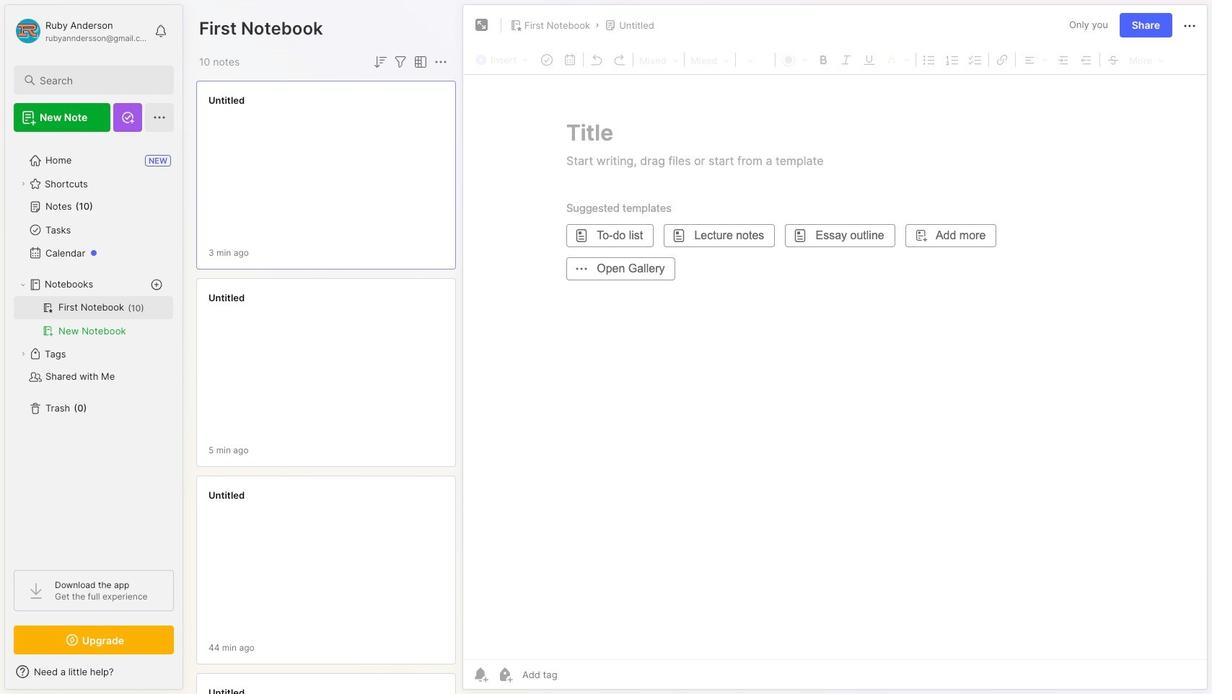 Task type: vqa. For each thing, say whether or not it's contained in the screenshot.
Review Notes 10 CELL
no



Task type: describe. For each thing, give the bounding box(es) containing it.
Font size field
[[738, 51, 774, 69]]

group inside tree
[[14, 297, 173, 343]]

1 horizontal spatial more actions field
[[1181, 16, 1199, 35]]

More field
[[1125, 51, 1168, 69]]

Font family field
[[686, 51, 734, 69]]

View options field
[[409, 53, 429, 71]]

tree inside 'main' element
[[5, 141, 183, 558]]

Account field
[[14, 17, 147, 45]]

more actions image
[[1181, 17, 1199, 35]]

none search field inside 'main' element
[[40, 71, 161, 89]]

main element
[[0, 0, 188, 695]]

expand note image
[[473, 17, 491, 34]]

insert image
[[472, 51, 536, 69]]

Add tag field
[[521, 669, 630, 682]]



Task type: locate. For each thing, give the bounding box(es) containing it.
Note Editor text field
[[463, 74, 1207, 660]]

font family image
[[686, 51, 734, 69]]

font color image
[[777, 50, 812, 69]]

click to collapse image
[[182, 668, 193, 686]]

More actions field
[[1181, 16, 1199, 35], [432, 53, 450, 71]]

font size image
[[738, 51, 774, 69]]

WHAT'S NEW field
[[5, 661, 183, 684]]

1 vertical spatial more actions field
[[432, 53, 450, 71]]

Heading level field
[[635, 51, 683, 69]]

group
[[14, 297, 173, 343]]

None search field
[[40, 71, 161, 89]]

highlight image
[[881, 50, 914, 69]]

expand notebooks image
[[19, 281, 27, 289]]

expand tags image
[[19, 350, 27, 359]]

Alignment field
[[1018, 50, 1052, 69]]

tree
[[5, 141, 183, 558]]

heading level image
[[635, 51, 683, 69]]

Add filters field
[[392, 53, 409, 71]]

cell
[[14, 297, 173, 320]]

0 vertical spatial more actions field
[[1181, 16, 1199, 35]]

more actions image
[[432, 53, 450, 71]]

cell inside tree
[[14, 297, 173, 320]]

Search text field
[[40, 74, 161, 87]]

Insert field
[[472, 51, 536, 69]]

add tag image
[[496, 667, 514, 684]]

Font color field
[[777, 50, 812, 69]]

Sort options field
[[372, 53, 389, 71]]

Highlight field
[[881, 50, 914, 69]]

add filters image
[[392, 53, 409, 71]]

note window element
[[463, 4, 1208, 694]]

add a reminder image
[[472, 667, 489, 684]]

more image
[[1125, 51, 1168, 69]]

alignment image
[[1018, 50, 1052, 69]]

0 horizontal spatial more actions field
[[432, 53, 450, 71]]



